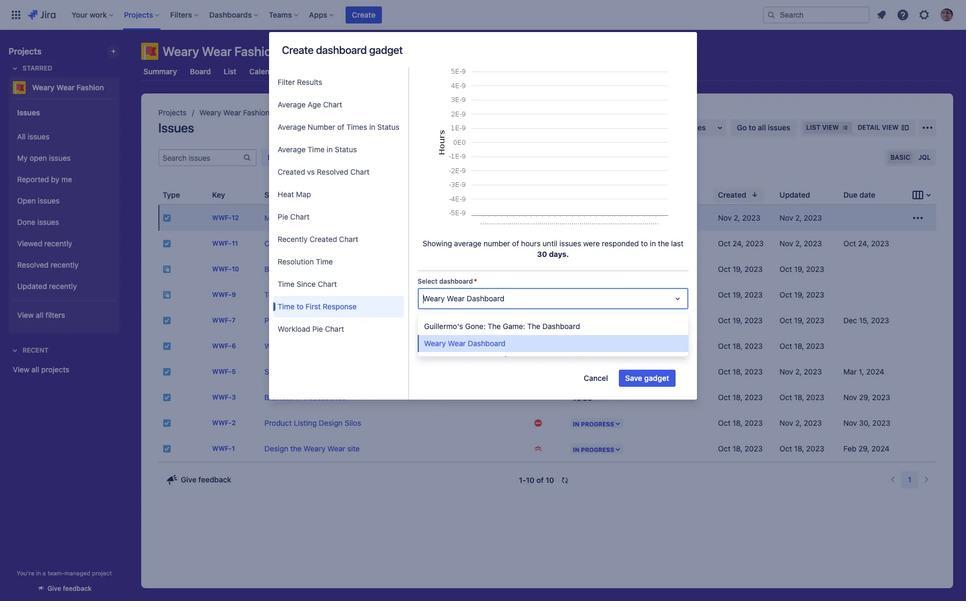 Task type: vqa. For each thing, say whether or not it's contained in the screenshot.


Task type: locate. For each thing, give the bounding box(es) containing it.
filter for filter name *
[[418, 316, 434, 324]]

0 vertical spatial filter
[[278, 78, 295, 87]]

view inside 'group'
[[17, 311, 34, 320]]

done inside done issues link
[[17, 218, 35, 227]]

nov 2, 2023 for mar 1, 2024
[[780, 368, 822, 377]]

row containing product listing design silos
[[158, 411, 936, 437]]

2 vertical spatial issues
[[158, 120, 194, 135]]

list right go to all issues
[[806, 124, 821, 132]]

1 horizontal spatial list
[[806, 124, 821, 132]]

1 wwf- from the top
[[212, 214, 232, 222]]

new inside row
[[296, 239, 310, 248]]

1 horizontal spatial updated
[[780, 190, 810, 199]]

map
[[296, 190, 311, 199]]

0 horizontal spatial 24,
[[733, 239, 744, 248]]

of left hours
[[512, 239, 519, 248]]

date
[[860, 190, 876, 199]]

wwf-5 link
[[212, 368, 236, 376]]

brainstorm down the first
[[294, 316, 332, 325]]

summary inside button
[[265, 190, 298, 199]]

1 vertical spatial projects
[[158, 108, 187, 117]]

view all filters
[[17, 311, 65, 320]]

2 wwf- from the top
[[212, 240, 232, 248]]

created for created vs resolved chart
[[278, 167, 305, 177]]

2024 down nov 30, 2023 at the bottom right of page
[[872, 445, 890, 454]]

go
[[737, 123, 747, 132]]

1-
[[519, 476, 526, 485]]

0 vertical spatial created
[[278, 167, 305, 177]]

0 vertical spatial weary wear fashion link
[[9, 77, 116, 98]]

view left the filters
[[17, 311, 34, 320]]

issues right all
[[28, 132, 49, 141]]

weary down guillermo's
[[424, 339, 446, 348]]

apparel up time since chart
[[296, 265, 322, 274]]

design down product listing design silos
[[265, 445, 288, 454]]

0 horizontal spatial *
[[454, 316, 457, 324]]

0 horizontal spatial give
[[47, 585, 61, 593]]

3 task image from the top
[[163, 317, 171, 325]]

1 horizontal spatial feedback
[[198, 476, 231, 485]]

2 row from the top
[[158, 231, 936, 257]]

average age chart
[[278, 100, 342, 109]]

1 horizontal spatial created
[[310, 235, 337, 244]]

a for create a new athleisure top to go along with the turtleneck pillow sweater
[[290, 239, 294, 248]]

wwf- for product brainstorm
[[212, 317, 232, 325]]

calendar link
[[247, 62, 283, 81]]

1 row from the top
[[158, 205, 936, 231]]

resolved inside created vs resolved chart button
[[317, 167, 348, 177]]

0 horizontal spatial feedback
[[63, 585, 92, 593]]

5 row from the top
[[158, 308, 936, 334]]

new for athleisure
[[296, 239, 310, 248]]

2 view from the left
[[882, 124, 899, 132]]

oct 24, 2023 down created button
[[718, 239, 764, 248]]

1 vertical spatial give feedback
[[47, 585, 92, 593]]

wear down workload
[[288, 342, 306, 351]]

1 vertical spatial done
[[647, 239, 666, 248]]

recent
[[22, 347, 48, 355]]

created inside "issues" element
[[718, 190, 746, 199]]

wwf- up wwf-6 link
[[212, 317, 232, 325]]

1 task image from the top
[[163, 214, 171, 223]]

5 wwf- from the top
[[212, 317, 232, 325]]

create down guillermo's
[[418, 350, 438, 358]]

2, for oct
[[795, 239, 802, 248]]

0 vertical spatial view
[[17, 311, 34, 320]]

view right detail
[[882, 124, 899, 132]]

24,
[[733, 239, 744, 248], [858, 239, 869, 248]]

filter results button
[[273, 72, 404, 93]]

created left sorted in descending order image
[[718, 190, 746, 199]]

wwf-
[[212, 214, 232, 222], [212, 240, 232, 248], [212, 266, 232, 274], [212, 291, 232, 299], [212, 317, 232, 325], [212, 343, 232, 351], [212, 368, 232, 376], [212, 394, 232, 402], [212, 420, 232, 428], [212, 445, 232, 453]]

wwf- up wwf-2
[[212, 394, 232, 402]]

in
[[369, 123, 375, 132], [327, 145, 333, 154], [650, 239, 656, 248], [36, 570, 41, 577]]

1 highest image from the top
[[534, 317, 543, 325]]

save for save gadget
[[625, 374, 642, 383]]

1 horizontal spatial 10
[[526, 476, 535, 485]]

view
[[17, 311, 34, 320], [13, 365, 30, 375]]

0 horizontal spatial the
[[488, 322, 501, 331]]

highest image down medium high image
[[534, 445, 543, 454]]

filter inside button
[[278, 78, 295, 87]]

oct 24, 2023 down due date button
[[844, 239, 889, 248]]

issues right export
[[684, 123, 706, 132]]

a right make
[[285, 213, 289, 223]]

0 horizontal spatial issues
[[17, 108, 40, 117]]

open image
[[671, 293, 684, 306]]

list right board on the left
[[224, 67, 237, 76]]

a up resolution time
[[290, 239, 294, 248]]

1 horizontal spatial *
[[474, 278, 477, 286]]

1 horizontal spatial gadget
[[644, 374, 669, 383]]

view all projects link
[[9, 361, 120, 380]]

1 vertical spatial status
[[335, 145, 357, 154]]

mar
[[844, 368, 857, 377]]

0 vertical spatial projects
[[9, 47, 42, 56]]

updated down the resolved recently
[[17, 282, 47, 291]]

8 row from the top
[[158, 385, 936, 411]]

my open issues
[[17, 153, 71, 162]]

export
[[658, 123, 682, 132]]

all for filters
[[36, 311, 43, 320]]

6 row from the top
[[158, 334, 936, 360]]

weary wear fashion link down list link
[[199, 106, 270, 119]]

feb
[[844, 445, 857, 454]]

summary for summary button
[[265, 190, 298, 199]]

9 wwf- from the top
[[212, 420, 232, 428]]

10 for wwf-
[[232, 266, 239, 274]]

wwf- up wwf-3 link
[[212, 368, 232, 376]]

1 horizontal spatial filter
[[624, 153, 641, 162]]

create banner
[[0, 0, 966, 30]]

2 highest image from the top
[[534, 394, 543, 402]]

create inside row
[[265, 239, 287, 248]]

key
[[212, 190, 225, 199]]

2 sub task image from the top
[[163, 291, 171, 300]]

view for detail view
[[882, 124, 899, 132]]

create down make
[[265, 239, 287, 248]]

2 task image from the top
[[163, 394, 171, 402]]

task image
[[163, 368, 171, 377], [163, 394, 171, 402]]

view left detail
[[822, 124, 839, 132]]

0 horizontal spatial done
[[17, 218, 35, 227]]

product down top
[[265, 316, 292, 325]]

give feedback button
[[159, 472, 238, 489], [30, 581, 98, 598]]

resolution button
[[643, 188, 702, 203]]

1 group from the top
[[13, 98, 116, 333]]

settings
[[572, 67, 601, 76]]

chart down bottoms apparel brainstorm link
[[318, 280, 337, 289]]

in right you're at the bottom left
[[36, 570, 41, 577]]

new for filter
[[445, 350, 457, 358]]

of inside button
[[337, 123, 344, 132]]

1 horizontal spatial 1
[[908, 476, 912, 485]]

sub task image for bottoms
[[163, 265, 171, 274]]

1 vertical spatial *
[[454, 316, 457, 324]]

view down collapse recent projects icon
[[13, 365, 30, 375]]

1 horizontal spatial summary
[[265, 190, 298, 199]]

24, down created button
[[733, 239, 744, 248]]

collapse recent projects image
[[9, 345, 21, 357]]

save inside button
[[605, 153, 622, 162]]

2 vertical spatial recently
[[49, 282, 77, 291]]

1 vertical spatial give feedback button
[[30, 581, 98, 598]]

1 vertical spatial save
[[625, 374, 642, 383]]

1 vertical spatial give
[[47, 585, 61, 593]]

2 horizontal spatial of
[[537, 476, 544, 485]]

weary down starred
[[32, 83, 55, 92]]

chart inside pie chart button
[[290, 212, 310, 222]]

1
[[232, 445, 235, 453], [908, 476, 912, 485]]

oct 24, 2023
[[718, 239, 764, 248], [844, 239, 889, 248]]

4 task image from the top
[[163, 342, 171, 351]]

0 horizontal spatial 1
[[232, 445, 235, 453]]

1 vertical spatial list
[[806, 124, 821, 132]]

summary left board on the left
[[143, 67, 177, 76]]

create a new athleisure top to go along with the turtleneck pillow sweater
[[265, 239, 520, 248]]

wwf-3 link
[[212, 394, 236, 402]]

10 row from the top
[[158, 437, 936, 462]]

5 task image from the top
[[163, 419, 171, 428]]

wwf- up wwf-7 link
[[212, 291, 232, 299]]

time
[[308, 145, 325, 154], [316, 257, 333, 266], [278, 280, 295, 289], [278, 302, 295, 311]]

1 horizontal spatial pie
[[312, 325, 323, 334]]

list link
[[222, 62, 239, 81]]

1 vertical spatial resolution
[[278, 257, 314, 266]]

1 vertical spatial highest image
[[534, 394, 543, 402]]

done down open
[[17, 218, 35, 227]]

*
[[474, 278, 477, 286], [454, 316, 457, 324]]

1 horizontal spatial status
[[377, 123, 400, 132]]

time inside average time in status button
[[308, 145, 325, 154]]

0 horizontal spatial filter
[[278, 78, 295, 87]]

weary wear fashion inside weary wear fashion link
[[32, 83, 104, 92]]

1 vertical spatial weary wear fashion link
[[199, 106, 270, 119]]

issues inside 'link'
[[49, 153, 71, 162]]

turtleneck
[[432, 239, 468, 248]]

projects up collapse starred projects image at top
[[9, 47, 42, 56]]

task image for create a new athleisure top to go along with the turtleneck pillow sweater
[[163, 240, 171, 248]]

3 wwf- from the top
[[212, 266, 232, 274]]

updated for updated
[[780, 190, 810, 199]]

0 vertical spatial resolution
[[647, 190, 685, 199]]

to
[[749, 123, 756, 132], [356, 213, 363, 223], [361, 239, 368, 248], [641, 239, 648, 248], [297, 302, 304, 311]]

wear
[[202, 44, 232, 59], [56, 83, 75, 92], [223, 108, 241, 117], [447, 294, 465, 303], [448, 339, 466, 348], [288, 342, 306, 351], [328, 445, 345, 454]]

silos
[[345, 419, 361, 428]]

task image for product listing design silos
[[163, 419, 171, 428]]

1 horizontal spatial view
[[882, 124, 899, 132]]

the right game:
[[527, 322, 540, 331]]

2 vertical spatial of
[[537, 476, 544, 485]]

dashboard
[[316, 44, 367, 56], [439, 278, 473, 286]]

task image for design the weary wear site
[[163, 445, 171, 454]]

time up product brainstorm link
[[278, 302, 295, 311]]

2, for mar
[[795, 368, 802, 377]]

updated inside button
[[780, 190, 810, 199]]

4 wwf- from the top
[[212, 291, 232, 299]]

time inside resolution time button
[[316, 257, 333, 266]]

wwf-9 link
[[212, 291, 236, 299]]

done left last
[[647, 239, 666, 248]]

mar 1, 2024
[[844, 368, 884, 377]]

weary down workload
[[265, 342, 286, 351]]

1 button
[[902, 472, 918, 489]]

30
[[537, 250, 547, 259]]

dec 15, 2023
[[844, 316, 889, 325]]

dashboard
[[467, 294, 505, 303], [543, 322, 580, 331], [468, 339, 506, 348]]

1 average from the top
[[278, 100, 306, 109]]

highest image
[[534, 317, 543, 325], [534, 394, 543, 402], [534, 445, 543, 454]]

time down athleisure
[[316, 257, 333, 266]]

0 vertical spatial 29,
[[859, 393, 870, 402]]

the down listing
[[290, 445, 302, 454]]

issues
[[406, 67, 429, 76], [17, 108, 40, 117], [158, 120, 194, 135]]

pie up the weary wear palette additions link
[[312, 325, 323, 334]]

chart inside recently created chart button
[[339, 235, 358, 244]]

updated right sorted in descending order image
[[780, 190, 810, 199]]

8 wwf- from the top
[[212, 394, 232, 402]]

resolved
[[317, 167, 348, 177], [17, 260, 49, 269]]

0 horizontal spatial design
[[265, 445, 288, 454]]

0 horizontal spatial give feedback
[[47, 585, 92, 593]]

status down average number of times in status button
[[335, 145, 357, 154]]

time inside time since chart 'button'
[[278, 280, 295, 289]]

2, for nov
[[795, 419, 802, 428]]

create up timeline
[[282, 44, 314, 56]]

chart inside the workload pie chart button
[[325, 325, 344, 334]]

10 inside row
[[232, 266, 239, 274]]

2 task image from the top
[[163, 240, 171, 248]]

wwf- down key button
[[212, 214, 232, 222]]

sorted in descending order image
[[751, 191, 759, 199]]

2024 for feb 29, 2024
[[872, 445, 890, 454]]

recently for viewed recently
[[44, 239, 72, 248]]

1 sub task image from the top
[[163, 265, 171, 274]]

pie down summary button
[[278, 212, 288, 222]]

2 vertical spatial status
[[571, 190, 594, 199]]

chart inside time since chart 'button'
[[318, 280, 337, 289]]

pie chart button
[[273, 207, 404, 228]]

create a new filter based on your search.
[[418, 350, 542, 358]]

1 vertical spatial apparel
[[279, 291, 306, 300]]

2024 for mar 1, 2024
[[866, 368, 884, 377]]

wwf- down wwf-7 link
[[212, 343, 232, 351]]

0 vertical spatial new
[[296, 239, 310, 248]]

give feedback button down you're in a team-managed project
[[30, 581, 98, 598]]

None field
[[419, 327, 688, 347]]

6 task image from the top
[[163, 445, 171, 454]]

nov 2, 2023 for oct 24, 2023
[[780, 239, 822, 248]]

1 vertical spatial product
[[265, 419, 292, 428]]

feedback down wwf-1 link
[[198, 476, 231, 485]]

1 vertical spatial updated
[[17, 282, 47, 291]]

fashion
[[234, 44, 279, 59], [77, 83, 104, 92], [243, 108, 270, 117]]

weary wear dashboard down select dashboard *
[[423, 294, 505, 303]]

1 horizontal spatial give
[[181, 476, 196, 485]]

average down average age chart
[[278, 123, 306, 132]]

create for create dashboard gadget
[[282, 44, 314, 56]]

row containing make a business proposal to the wholesale distributor
[[158, 205, 936, 231]]

nov 2, 2023 for nov 30, 2023
[[780, 419, 822, 428]]

None text field
[[423, 294, 425, 304]]

weary wear dashboard
[[423, 294, 505, 303], [424, 339, 506, 348]]

row containing bottoms apparel brainstorm
[[158, 257, 936, 282]]

0 vertical spatial done
[[17, 218, 35, 227]]

create for create a new athleisure top to go along with the turtleneck pillow sweater
[[265, 239, 287, 248]]

2 product from the top
[[265, 419, 292, 428]]

game:
[[503, 322, 525, 331]]

weary wear fashion up list link
[[163, 44, 279, 59]]

7 row from the top
[[158, 360, 936, 385]]

task image
[[163, 214, 171, 223], [163, 240, 171, 248], [163, 317, 171, 325], [163, 342, 171, 351], [163, 419, 171, 428], [163, 445, 171, 454]]

1 vertical spatial 29,
[[859, 445, 870, 454]]

1 vertical spatial dashboard
[[543, 322, 580, 331]]

dashboard right game:
[[543, 322, 580, 331]]

wwf- for design the weary wear site
[[212, 445, 232, 453]]

in inside showing average number of hours until issues were responded to in the last 30 days.
[[650, 239, 656, 248]]

1 vertical spatial task image
[[163, 394, 171, 402]]

recently down done issues link
[[44, 239, 72, 248]]

row containing create a new athleisure top to go along with the turtleneck pillow sweater
[[158, 231, 936, 257]]

done inside row
[[647, 239, 666, 248]]

1 horizontal spatial done
[[647, 239, 666, 248]]

11
[[232, 240, 238, 248]]

all
[[17, 132, 26, 141]]

search.
[[520, 350, 542, 358]]

0 vertical spatial all
[[758, 123, 766, 132]]

filter left results
[[278, 78, 295, 87]]

apparel for top
[[279, 291, 306, 300]]

issues down projects link
[[158, 120, 194, 135]]

dashboard up 'filter results' button
[[316, 44, 367, 56]]

3 highest image from the top
[[534, 445, 543, 454]]

1 vertical spatial design
[[265, 445, 288, 454]]

of right 1- at the bottom of the page
[[537, 476, 544, 485]]

created left vs
[[278, 167, 305, 177]]

average for average age chart
[[278, 100, 306, 109]]

chart for average age chart
[[323, 100, 342, 109]]

1 vertical spatial weary wear fashion
[[32, 83, 104, 92]]

create for create
[[352, 10, 376, 19]]

weary wear fashion down list link
[[199, 108, 270, 117]]

recently down viewed recently link
[[51, 260, 79, 269]]

0 vertical spatial dashboard
[[316, 44, 367, 56]]

guillermo's
[[424, 322, 463, 331]]

0 vertical spatial gadget
[[369, 44, 403, 56]]

tab list
[[135, 62, 960, 81]]

oct
[[718, 239, 731, 248], [844, 239, 856, 248], [718, 265, 731, 274], [780, 265, 792, 274], [718, 291, 731, 300], [780, 291, 792, 300], [718, 316, 731, 325], [780, 316, 792, 325], [718, 342, 731, 351], [780, 342, 792, 351], [718, 368, 731, 377], [718, 393, 731, 402], [780, 393, 792, 402], [718, 419, 731, 428], [718, 445, 731, 454], [780, 445, 792, 454]]

wwf- for product listing design silos
[[212, 420, 232, 428]]

highest image up medium high image
[[534, 394, 543, 402]]

issues up all issues
[[17, 108, 40, 117]]

you're in a team-managed project
[[17, 570, 112, 577]]

accessories
[[304, 393, 346, 402]]

29, for nov
[[859, 393, 870, 402]]

1 vertical spatial summary
[[265, 190, 298, 199]]

1 view from the left
[[822, 124, 839, 132]]

key button
[[208, 188, 242, 203]]

jira image
[[28, 8, 56, 21], [28, 8, 56, 21]]

view for view all filters
[[17, 311, 34, 320]]

design left silos
[[319, 419, 343, 428]]

* right the name
[[454, 316, 457, 324]]

average left age
[[278, 100, 306, 109]]

save right cancel
[[625, 374, 642, 383]]

1 vertical spatial created
[[718, 190, 746, 199]]

0 vertical spatial weary wear fashion
[[163, 44, 279, 59]]

* down pillow
[[474, 278, 477, 286]]

done issues
[[17, 218, 59, 227]]

wear down guillermo's
[[448, 339, 466, 348]]

1 horizontal spatial save
[[625, 374, 642, 383]]

time since chart
[[278, 280, 337, 289]]

weary wear fashion link
[[9, 77, 116, 98], [199, 106, 270, 119]]

give feedback down you're in a team-managed project
[[47, 585, 92, 593]]

cancel button
[[577, 370, 615, 387]]

1 vertical spatial filter
[[418, 316, 434, 324]]

1 vertical spatial of
[[512, 239, 519, 248]]

0 vertical spatial list
[[224, 67, 237, 76]]

row
[[158, 205, 936, 231], [158, 231, 936, 257], [158, 257, 936, 282], [158, 282, 936, 308], [158, 308, 936, 334], [158, 334, 936, 360], [158, 360, 936, 385], [158, 385, 936, 411], [158, 411, 936, 437], [158, 437, 936, 462]]

time up vs
[[308, 145, 325, 154]]

projects
[[41, 365, 69, 375]]

save
[[605, 153, 622, 162], [625, 374, 642, 383]]

sub task image for top
[[163, 291, 171, 300]]

1 inside row
[[232, 445, 235, 453]]

19,
[[733, 265, 743, 274], [794, 265, 804, 274], [733, 291, 743, 300], [794, 291, 804, 300], [733, 316, 743, 325], [794, 316, 804, 325]]

2 24, from the left
[[858, 239, 869, 248]]

6 wwf- from the top
[[212, 343, 232, 351]]

group
[[13, 98, 116, 333], [13, 123, 116, 301]]

timeline
[[294, 67, 324, 76]]

1 vertical spatial 2024
[[872, 445, 890, 454]]

group containing all issues
[[13, 123, 116, 301]]

wwf-10
[[212, 266, 239, 274]]

7 wwf- from the top
[[212, 368, 232, 376]]

29,
[[859, 393, 870, 402], [859, 445, 870, 454]]

p button
[[530, 188, 556, 203]]

2 group from the top
[[13, 123, 116, 301]]

apparel down since
[[279, 291, 306, 300]]

p
[[534, 190, 539, 199]]

gadget inside button
[[644, 374, 669, 383]]

0 vertical spatial highest image
[[534, 317, 543, 325]]

1 oct 24, 2023 from the left
[[718, 239, 764, 248]]

project settings
[[545, 67, 601, 76]]

feb 29, 2024
[[844, 445, 890, 454]]

in left last
[[650, 239, 656, 248]]

sub task image
[[163, 265, 171, 274], [163, 291, 171, 300]]

created vs resolved chart button
[[273, 162, 404, 183]]

1 inside button
[[908, 476, 912, 485]]

4 row from the top
[[158, 282, 936, 308]]

detail view
[[858, 124, 899, 132]]

product brainstorm link
[[265, 316, 332, 325]]

1 horizontal spatial of
[[512, 239, 519, 248]]

chart inside average age chart 'button'
[[323, 100, 342, 109]]

new down guillermo's
[[445, 350, 457, 358]]

10 wwf- from the top
[[212, 445, 232, 453]]

wwf- down wwf-12
[[212, 240, 232, 248]]

1 horizontal spatial resolved
[[317, 167, 348, 177]]

task image for make a business proposal to the wholesale distributor
[[163, 214, 171, 223]]

created down proposal
[[310, 235, 337, 244]]

0 horizontal spatial gadget
[[369, 44, 403, 56]]

3 average from the top
[[278, 145, 306, 154]]

7
[[232, 317, 236, 325]]

resolution inside "issues" element
[[647, 190, 685, 199]]

0 vertical spatial of
[[337, 123, 344, 132]]

weary wear dashboard up the create a new filter based on your search.
[[424, 339, 506, 348]]

viewed recently link
[[13, 233, 116, 255]]

projects down summary link
[[158, 108, 187, 117]]

dashboard for *
[[439, 278, 473, 286]]

create inside create button
[[352, 10, 376, 19]]

top apparel brainstorm
[[265, 291, 346, 300]]

2 average from the top
[[278, 123, 306, 132]]

a left team-
[[43, 570, 46, 577]]

of
[[337, 123, 344, 132], [512, 239, 519, 248], [537, 476, 544, 485]]

1 horizontal spatial filter
[[418, 316, 434, 324]]

0 horizontal spatial filter
[[459, 350, 473, 358]]

2 horizontal spatial created
[[718, 190, 746, 199]]

wear left site
[[328, 445, 345, 454]]

2 horizontal spatial status
[[571, 190, 594, 199]]

reports link
[[440, 62, 472, 81]]

to inside time to first response "button"
[[297, 302, 304, 311]]

reports
[[442, 67, 470, 76]]

vs
[[307, 167, 315, 177]]

average inside 'button'
[[278, 100, 306, 109]]

apparel for bottoms
[[296, 265, 322, 274]]

save inside button
[[625, 374, 642, 383]]

a for create a new filter based on your search.
[[440, 350, 443, 358]]

3 row from the top
[[158, 257, 936, 282]]

9 row from the top
[[158, 411, 936, 437]]

* for filter name *
[[454, 316, 457, 324]]

0 vertical spatial apparel
[[296, 265, 322, 274]]

0 vertical spatial recently
[[44, 239, 72, 248]]

nov 29, 2023
[[844, 393, 890, 402]]

all inside view all filters link
[[36, 311, 43, 320]]

medium image
[[534, 240, 543, 248]]

all down the recent
[[32, 365, 39, 375]]

2 vertical spatial average
[[278, 145, 306, 154]]

summary up make
[[265, 190, 298, 199]]

wwf-5
[[212, 368, 236, 376]]

give feedback button down wwf-1 link
[[159, 472, 238, 489]]

give feedback for bottom give feedback button
[[47, 585, 92, 593]]

summary link
[[141, 62, 179, 81]]

1 product from the top
[[265, 316, 292, 325]]

1 horizontal spatial the
[[527, 322, 540, 331]]

0 vertical spatial task image
[[163, 368, 171, 377]]

wwf- up wwf-1 link
[[212, 420, 232, 428]]

0 horizontal spatial view
[[822, 124, 839, 132]]

1 vertical spatial gadget
[[644, 374, 669, 383]]

1 vertical spatial dashboard
[[439, 278, 473, 286]]

0 vertical spatial dashboard
[[467, 294, 505, 303]]

list for list view
[[806, 124, 821, 132]]

row containing design the weary wear site
[[158, 437, 936, 462]]

medium high image
[[534, 419, 543, 428]]

0 vertical spatial 2024
[[866, 368, 884, 377]]

dashboard right select
[[439, 278, 473, 286]]

all inside view all projects link
[[32, 365, 39, 375]]

product listing design silos
[[265, 419, 361, 428]]

1 task image from the top
[[163, 368, 171, 377]]

recently down resolved recently link at the top
[[49, 282, 77, 291]]

to right responded
[[641, 239, 648, 248]]

give feedback
[[181, 476, 231, 485], [47, 585, 92, 593]]

done for done issues
[[17, 218, 35, 227]]

1 vertical spatial feedback
[[63, 585, 92, 593]]



Task type: describe. For each thing, give the bounding box(es) containing it.
resolved inside resolved recently link
[[17, 260, 49, 269]]

filter for filter results
[[278, 78, 295, 87]]

dashboard for gadget
[[316, 44, 367, 56]]

Search issues text field
[[159, 150, 243, 165]]

time inside time to first response "button"
[[278, 302, 295, 311]]

row containing product brainstorm
[[158, 308, 936, 334]]

status button
[[567, 188, 611, 203]]

wear down select dashboard *
[[447, 294, 465, 303]]

the inside showing average number of hours until issues were responded to in the last 30 days.
[[658, 239, 669, 248]]

list for list
[[224, 67, 237, 76]]

along
[[381, 239, 400, 248]]

2 the from the left
[[527, 322, 540, 331]]

open issues link
[[13, 190, 116, 212]]

launch
[[280, 368, 305, 377]]

managed
[[64, 570, 90, 577]]

1,
[[859, 368, 864, 377]]

created inside button
[[310, 235, 337, 244]]

wwf- for brainstorm accessories
[[212, 394, 232, 402]]

wear down list link
[[223, 108, 241, 117]]

open export issues dropdown image
[[713, 121, 726, 134]]

list view
[[806, 124, 839, 132]]

projects link
[[158, 106, 187, 119]]

feedback for right give feedback button
[[198, 476, 231, 485]]

top
[[348, 239, 359, 248]]

10 for 1-
[[526, 476, 535, 485]]

age
[[308, 100, 321, 109]]

weary right projects link
[[199, 108, 221, 117]]

1 24, from the left
[[733, 239, 744, 248]]

3
[[232, 394, 236, 402]]

to inside "go to all issues" link
[[749, 123, 756, 132]]

issues right go
[[768, 123, 790, 132]]

my
[[17, 153, 28, 162]]

tab list containing issues
[[135, 62, 960, 81]]

0 vertical spatial status
[[377, 123, 400, 132]]

to left go
[[361, 239, 368, 248]]

wear up all issues link
[[56, 83, 75, 92]]

in up created vs resolved chart
[[327, 145, 333, 154]]

view for list view
[[822, 124, 839, 132]]

until
[[543, 239, 558, 248]]

detail
[[858, 124, 880, 132]]

average time in status button
[[273, 139, 404, 161]]

type button
[[158, 188, 197, 203]]

site launch link
[[265, 368, 305, 377]]

refresh image
[[561, 477, 569, 485]]

task image for weary wear palette additions
[[163, 342, 171, 351]]

all issues
[[17, 132, 49, 141]]

created for created
[[718, 190, 746, 199]]

weary down select
[[423, 294, 445, 303]]

wear up list link
[[202, 44, 232, 59]]

go
[[370, 239, 379, 248]]

chart inside created vs resolved chart button
[[350, 167, 370, 177]]

row containing weary wear palette additions
[[158, 334, 936, 360]]

highest image for brainstorm accessories
[[534, 394, 543, 402]]

workload pie chart
[[278, 325, 344, 334]]

site
[[265, 368, 278, 377]]

search image
[[767, 10, 776, 19]]

issues up viewed recently
[[37, 218, 59, 227]]

row containing brainstorm accessories
[[158, 385, 936, 411]]

filters
[[46, 311, 65, 320]]

Search field
[[763, 6, 870, 23]]

in right "times"
[[369, 123, 375, 132]]

filter inside button
[[624, 153, 641, 162]]

0 vertical spatial weary wear dashboard
[[423, 294, 505, 303]]

wwf-7 link
[[212, 317, 236, 325]]

viewed recently
[[17, 239, 72, 248]]

updated recently link
[[13, 276, 116, 297]]

average for average number of times in status
[[278, 123, 306, 132]]

to right proposal
[[356, 213, 363, 223]]

highest image
[[534, 265, 543, 274]]

time to first response
[[278, 302, 357, 311]]

2 horizontal spatial 10
[[546, 476, 554, 485]]

highest image for product brainstorm
[[534, 317, 543, 325]]

wwf- for make a business proposal to the wholesale distributor
[[212, 214, 232, 222]]

highest image for design the weary wear site
[[534, 445, 543, 454]]

the left wholesale
[[365, 213, 376, 223]]

showing
[[423, 239, 452, 248]]

product for product brainstorm
[[265, 316, 292, 325]]

workload pie chart button
[[273, 319, 404, 340]]

brainstorm up time to first response on the bottom of the page
[[308, 291, 346, 300]]

wwf- for create a new athleisure top to go along with the turtleneck pillow sweater
[[212, 240, 232, 248]]

wwf-2 link
[[212, 420, 236, 428]]

resolution time button
[[273, 251, 404, 273]]

low image
[[534, 214, 543, 223]]

primary element
[[6, 0, 763, 30]]

a for make a business proposal to the wholesale distributor
[[285, 213, 289, 223]]

brainstorm down site launch
[[265, 393, 302, 402]]

top apparel brainstorm link
[[265, 291, 346, 300]]

done for done
[[647, 239, 666, 248]]

issues inside button
[[684, 123, 706, 132]]

save gadget button
[[619, 370, 676, 387]]

the right with
[[418, 239, 430, 248]]

due date button
[[839, 188, 893, 203]]

brainstorm down top
[[324, 265, 362, 274]]

resolution time
[[278, 257, 333, 266]]

row containing top apparel brainstorm
[[158, 282, 936, 308]]

save filter
[[605, 153, 641, 162]]

create for create a new filter based on your search.
[[418, 350, 438, 358]]

brainstorm accessories link
[[265, 393, 346, 402]]

summary for summary link
[[143, 67, 177, 76]]

make a business proposal to the wholesale distributor link
[[265, 213, 450, 223]]

time to first response button
[[273, 296, 404, 318]]

design the weary wear site link
[[265, 445, 360, 454]]

you're
[[17, 570, 34, 577]]

weary down product listing design silos
[[304, 445, 326, 454]]

sweater
[[492, 239, 520, 248]]

wwf- for site launch
[[212, 368, 232, 376]]

all inside "go to all issues" link
[[758, 123, 766, 132]]

of for 10
[[537, 476, 544, 485]]

product for product listing design silos
[[265, 419, 292, 428]]

give feedback for right give feedback button
[[181, 476, 231, 485]]

* for select dashboard *
[[474, 278, 477, 286]]

view all projects
[[13, 365, 69, 375]]

chart for time since chart
[[318, 280, 337, 289]]

issues down 'reported by me'
[[38, 196, 60, 205]]

open
[[17, 196, 36, 205]]

resolved recently
[[17, 260, 79, 269]]

average for average time in status
[[278, 145, 306, 154]]

2 vertical spatial fashion
[[243, 108, 270, 117]]

top
[[265, 291, 277, 300]]

1 horizontal spatial design
[[319, 419, 343, 428]]

me
[[61, 175, 72, 184]]

6
[[232, 343, 236, 351]]

wwf- for bottoms apparel brainstorm
[[212, 266, 232, 274]]

project settings link
[[543, 62, 603, 81]]

1 vertical spatial fashion
[[77, 83, 104, 92]]

status inside "issues" element
[[571, 190, 594, 199]]

view all filters link
[[13, 305, 116, 326]]

basic
[[891, 154, 910, 162]]

of inside showing average number of hours until issues were responded to in the last 30 days.
[[512, 239, 519, 248]]

0 horizontal spatial weary wear fashion link
[[9, 77, 116, 98]]

2 horizontal spatial issues
[[406, 67, 429, 76]]

chart for recently created chart
[[339, 235, 358, 244]]

resolution for resolution time
[[278, 257, 314, 266]]

product listing design silos link
[[265, 419, 361, 428]]

recently
[[278, 235, 308, 244]]

task image for product brainstorm
[[163, 317, 171, 325]]

make a business proposal to the wholesale distributor
[[265, 213, 450, 223]]

task image for brainstorm
[[163, 394, 171, 402]]

created vs resolved chart
[[278, 167, 370, 177]]

go to all issues
[[737, 123, 790, 132]]

recently for resolved recently
[[51, 260, 79, 269]]

athleisure
[[312, 239, 346, 248]]

average
[[454, 239, 482, 248]]

create dashboard gadget
[[282, 44, 403, 56]]

2 vertical spatial weary wear fashion
[[199, 108, 270, 117]]

create a new athleisure top to go along with the turtleneck pillow sweater link
[[265, 239, 520, 248]]

weary up board on the left
[[163, 44, 199, 59]]

of for number
[[337, 123, 344, 132]]

name
[[436, 316, 453, 324]]

2 vertical spatial dashboard
[[468, 339, 506, 348]]

filter name *
[[418, 316, 457, 324]]

showing average number of hours until issues were responded to in the last 30 days.
[[423, 239, 684, 259]]

1 horizontal spatial give feedback button
[[159, 472, 238, 489]]

all for projects
[[32, 365, 39, 375]]

resolution for resolution
[[647, 190, 685, 199]]

view for view all projects
[[13, 365, 30, 375]]

guillermo's gone: the game: the dashboard
[[424, 322, 580, 331]]

1 the from the left
[[488, 322, 501, 331]]

undefined generated chart image image
[[431, 67, 675, 230]]

recently for updated recently
[[49, 282, 77, 291]]

issues element
[[158, 186, 936, 462]]

with
[[402, 239, 416, 248]]

wwf- for weary wear palette additions
[[212, 343, 232, 351]]

site
[[347, 445, 360, 454]]

1 vertical spatial weary wear dashboard
[[424, 339, 506, 348]]

chart for workload pie chart
[[325, 325, 344, 334]]

wwf- for top apparel brainstorm
[[212, 291, 232, 299]]

2 oct 24, 2023 from the left
[[844, 239, 889, 248]]

0 horizontal spatial status
[[335, 145, 357, 154]]

created button
[[714, 188, 764, 203]]

to inside showing average number of hours until issues were responded to in the last 30 days.
[[641, 239, 648, 248]]

feedback for bottom give feedback button
[[63, 585, 92, 593]]

updated recently
[[17, 282, 77, 291]]

0 horizontal spatial pie
[[278, 212, 288, 222]]

group containing issues
[[13, 98, 116, 333]]

collapse starred projects image
[[9, 62, 21, 75]]

issues inside showing average number of hours until issues were responded to in the last 30 days.
[[560, 239, 581, 248]]

1 vertical spatial issues
[[17, 108, 40, 117]]

task image for site
[[163, 368, 171, 377]]

board
[[190, 67, 211, 76]]

product brainstorm
[[265, 316, 332, 325]]

site launch
[[265, 368, 305, 377]]

29, for feb
[[859, 445, 870, 454]]

row containing site launch
[[158, 360, 936, 385]]

wwf-11
[[212, 240, 238, 248]]

response
[[323, 302, 357, 311]]

gone:
[[465, 322, 486, 331]]

save for save filter
[[605, 153, 622, 162]]

updated for updated recently
[[17, 282, 47, 291]]

select dashboard *
[[418, 278, 477, 286]]

0 vertical spatial fashion
[[234, 44, 279, 59]]



